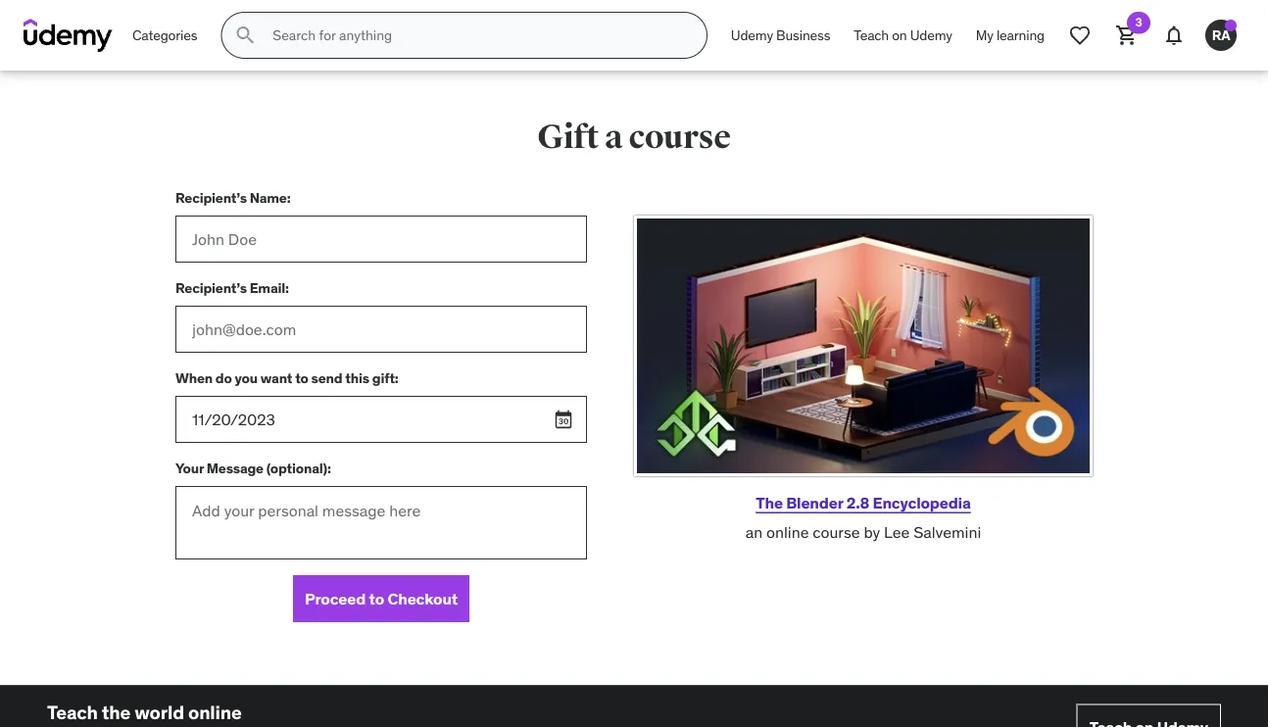 Task type: locate. For each thing, give the bounding box(es) containing it.
3 link
[[1104, 12, 1151, 59]]

udemy business
[[731, 26, 831, 44]]

encyclopedia
[[873, 492, 971, 513]]

you have alerts image
[[1225, 20, 1237, 31]]

proceed to checkout button
[[293, 575, 470, 622]]

online right an
[[767, 522, 809, 542]]

my learning
[[976, 26, 1045, 44]]

1 recipient's from the top
[[175, 189, 247, 206]]

to left the send
[[295, 369, 308, 387]]

teach left the
[[47, 701, 98, 724]]

teach on udemy link
[[842, 12, 964, 59]]

Your Message (optional): text field
[[175, 486, 587, 560]]

1 vertical spatial to
[[369, 589, 384, 609]]

0 horizontal spatial online
[[188, 701, 242, 724]]

recipient's left name:
[[175, 189, 247, 206]]

course
[[629, 117, 731, 157], [813, 522, 860, 542]]

1 horizontal spatial online
[[767, 522, 809, 542]]

0 horizontal spatial teach
[[47, 701, 98, 724]]

1 horizontal spatial course
[[813, 522, 860, 542]]

learning
[[997, 26, 1045, 44]]

checkout
[[388, 589, 458, 609]]

0 vertical spatial to
[[295, 369, 308, 387]]

you
[[235, 369, 258, 387]]

to right the proceed
[[369, 589, 384, 609]]

1 vertical spatial course
[[813, 522, 860, 542]]

this
[[345, 369, 370, 387]]

0 vertical spatial teach
[[854, 26, 889, 44]]

0 vertical spatial online
[[767, 522, 809, 542]]

course left by
[[813, 522, 860, 542]]

recipient's
[[175, 189, 247, 206], [175, 279, 247, 297]]

notifications image
[[1163, 24, 1186, 47]]

world
[[135, 701, 184, 724]]

course right a
[[629, 117, 731, 157]]

Recipient's Email: email field
[[175, 306, 587, 353]]

1 vertical spatial recipient's
[[175, 279, 247, 297]]

udemy
[[731, 26, 773, 44], [910, 26, 953, 44]]

categories button
[[121, 12, 209, 59]]

1 vertical spatial online
[[188, 701, 242, 724]]

course inside the blender 2.8 encyclopedia an online course by lee salvemini
[[813, 522, 860, 542]]

0 vertical spatial course
[[629, 117, 731, 157]]

3
[[1136, 15, 1143, 30]]

1 horizontal spatial teach
[[854, 26, 889, 44]]

the blender 2.8 encyclopedia an online course by lee salvemini
[[746, 492, 982, 542]]

0 horizontal spatial udemy
[[731, 26, 773, 44]]

udemy left business
[[731, 26, 773, 44]]

send
[[311, 369, 343, 387]]

1 horizontal spatial udemy
[[910, 26, 953, 44]]

0 horizontal spatial course
[[629, 117, 731, 157]]

udemy right on at the right of page
[[910, 26, 953, 44]]

name:
[[250, 189, 291, 206]]

when do you want to send this gift:
[[175, 369, 399, 387]]

teach left on at the right of page
[[854, 26, 889, 44]]

your message (optional):
[[175, 459, 331, 477]]

on
[[892, 26, 907, 44]]

recipient's name:
[[175, 189, 291, 206]]

a
[[605, 117, 623, 157]]

teach
[[854, 26, 889, 44], [47, 701, 98, 724]]

1 vertical spatial teach
[[47, 701, 98, 724]]

categories
[[132, 26, 197, 44]]

0 vertical spatial recipient's
[[175, 189, 247, 206]]

1 horizontal spatial to
[[369, 589, 384, 609]]

the
[[102, 701, 131, 724]]

2.8
[[847, 492, 870, 513]]

recipient's email:
[[175, 279, 289, 297]]

teach the world online
[[47, 701, 242, 724]]

recipient's left the email:
[[175, 279, 247, 297]]

2 recipient's from the top
[[175, 279, 247, 297]]

ra
[[1212, 26, 1231, 44]]

(optional):
[[266, 459, 331, 477]]

ra link
[[1198, 12, 1245, 59]]

online inside the blender 2.8 encyclopedia an online course by lee salvemini
[[767, 522, 809, 542]]

online right world
[[188, 701, 242, 724]]

to
[[295, 369, 308, 387], [369, 589, 384, 609]]

online
[[767, 522, 809, 542], [188, 701, 242, 724]]

the blender 2.8 encyclopedia link
[[756, 492, 971, 513]]

2 udemy from the left
[[910, 26, 953, 44]]



Task type: vqa. For each thing, say whether or not it's contained in the screenshot.
second for
no



Task type: describe. For each thing, give the bounding box(es) containing it.
an
[[746, 522, 763, 542]]

Search for anything text field
[[269, 19, 683, 52]]

want
[[261, 369, 292, 387]]

wishlist image
[[1069, 24, 1092, 47]]

teach for teach on udemy
[[854, 26, 889, 44]]

udemy business link
[[719, 12, 842, 59]]

recipient's for recipient's name:
[[175, 189, 247, 206]]

gift
[[537, 117, 599, 157]]

message
[[207, 459, 264, 477]]

proceed
[[305, 589, 366, 609]]

gift a course
[[537, 117, 731, 157]]

teach for teach the world online
[[47, 701, 98, 724]]

0 horizontal spatial to
[[295, 369, 308, 387]]

shopping cart with 3 items image
[[1116, 24, 1139, 47]]

by
[[864, 522, 881, 542]]

proceed to checkout
[[305, 589, 458, 609]]

lee
[[884, 522, 910, 542]]

When do you want to send this gift: text field
[[175, 396, 587, 443]]

when
[[175, 369, 213, 387]]

my learning link
[[964, 12, 1057, 59]]

salvemini
[[914, 522, 982, 542]]

teach on udemy
[[854, 26, 953, 44]]

udemy image
[[24, 19, 113, 52]]

your
[[175, 459, 204, 477]]

email:
[[250, 279, 289, 297]]

recipient's for recipient's email:
[[175, 279, 247, 297]]

gift:
[[372, 369, 399, 387]]

blender
[[786, 492, 843, 513]]

the
[[756, 492, 783, 513]]

Recipient's Name: text field
[[175, 216, 587, 263]]

my
[[976, 26, 994, 44]]

to inside "button"
[[369, 589, 384, 609]]

do
[[216, 369, 232, 387]]

business
[[777, 26, 831, 44]]

1 udemy from the left
[[731, 26, 773, 44]]

submit search image
[[234, 24, 257, 47]]



